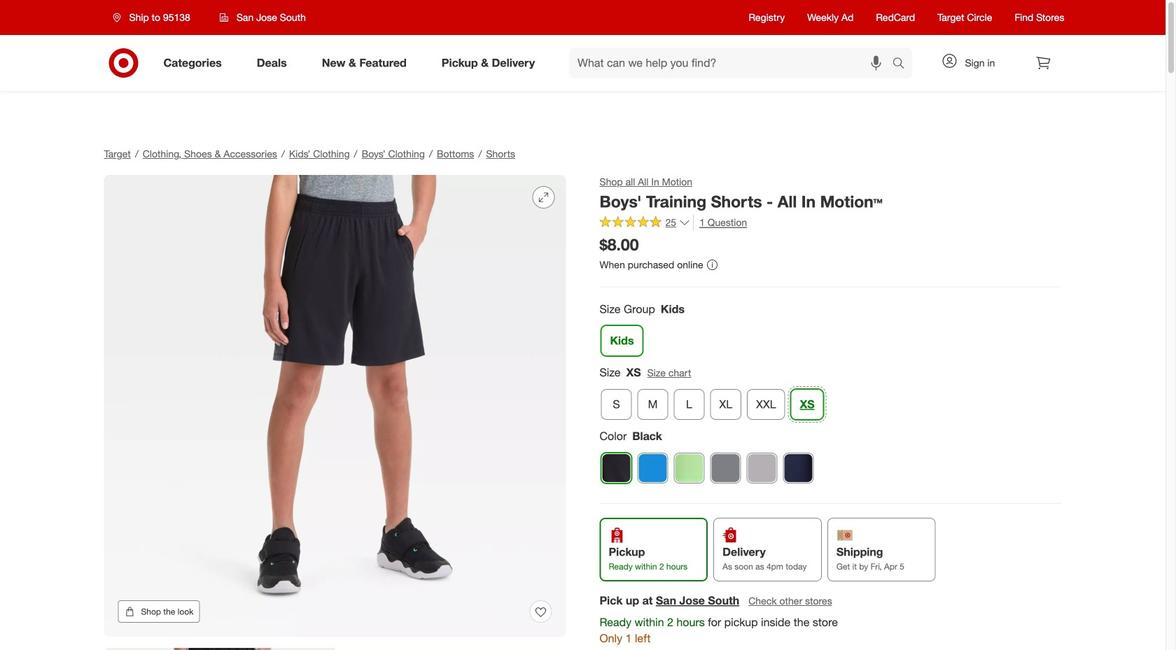 Task type: vqa. For each thing, say whether or not it's contained in the screenshot.
Northgate
no



Task type: describe. For each thing, give the bounding box(es) containing it.
blue image
[[638, 454, 668, 483]]

boys' training shorts - all in motion™, 1 of 5 image
[[104, 175, 566, 637]]

light gray image
[[747, 454, 777, 483]]

1 group from the top
[[598, 301, 1062, 362]]

black image
[[602, 454, 631, 483]]



Task type: locate. For each thing, give the bounding box(es) containing it.
2 group from the top
[[598, 365, 1062, 426]]

image gallery element
[[104, 175, 566, 650]]

navy blue image
[[784, 454, 813, 483]]

heather black image
[[711, 454, 740, 483]]

What can we help you find? suggestions appear below search field
[[569, 48, 896, 78]]

0 vertical spatial group
[[598, 301, 1062, 362]]

group
[[598, 301, 1062, 362], [598, 365, 1062, 426]]

1 vertical spatial group
[[598, 365, 1062, 426]]

green image
[[675, 454, 704, 483]]



